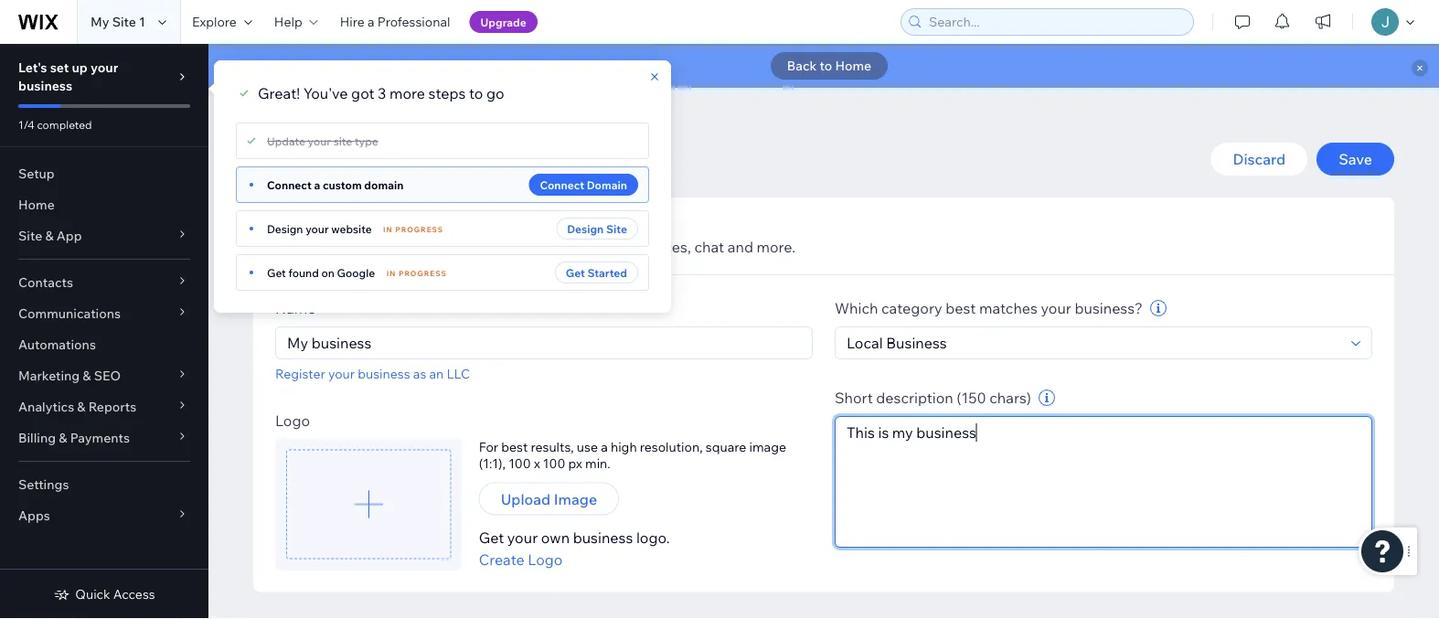 Task type: vqa. For each thing, say whether or not it's contained in the screenshot.
business to the left
yes



Task type: describe. For each thing, give the bounding box(es) containing it.
payments
[[70, 430, 130, 446]]

business inside the get your own business logo. create logo
[[573, 528, 633, 547]]

let's
[[18, 59, 47, 75]]

own
[[541, 528, 570, 547]]

marketing & seo
[[18, 368, 121, 384]]

in for get found on google
[[387, 269, 396, 278]]

get started
[[566, 266, 627, 279]]

& for billing
[[59, 430, 67, 446]]

custom
[[323, 178, 362, 192]]

business?
[[1075, 299, 1143, 317]]

got
[[351, 84, 375, 102]]

image
[[554, 490, 597, 508]]

marketing
[[18, 368, 80, 384]]

analytics
[[18, 399, 74, 415]]

more
[[390, 84, 425, 102]]

results, inside profile your profile is what people will see on search results, invoices, chat and more.
[[580, 238, 629, 256]]

site & app
[[18, 228, 82, 244]]

home inside sidebar element
[[18, 197, 55, 213]]

logo inside the get your own business logo. create logo
[[528, 550, 563, 568]]

set
[[50, 59, 69, 75]]

contacts
[[18, 274, 73, 290]]

llc
[[447, 365, 470, 381]]

reports
[[88, 399, 136, 415]]

Type your business name (e.g., Amy's Shoes) field
[[282, 327, 807, 359]]

sidebar element
[[0, 44, 209, 619]]

progress for get found on google
[[399, 269, 447, 278]]

short description (150 chars)
[[835, 389, 1032, 407]]

connect a custom domain
[[267, 178, 404, 192]]

1 vertical spatial info
[[401, 143, 450, 175]]

quick access
[[75, 586, 155, 602]]

description
[[876, 389, 954, 407]]

back to home
[[787, 58, 872, 74]]

communications button
[[0, 298, 209, 329]]

business info button
[[333, 110, 431, 137]]

design for design site
[[567, 222, 604, 236]]

business inside let's set up your business
[[18, 78, 72, 94]]

discard
[[1233, 150, 1286, 168]]

in progress for get found on google
[[387, 269, 447, 278]]

completed
[[37, 118, 92, 131]]

resolution,
[[640, 439, 703, 455]]

go
[[487, 84, 504, 102]]

save
[[1339, 150, 1373, 168]]

setup link
[[0, 158, 209, 189]]

your inside let's set up your business
[[91, 59, 118, 75]]

image
[[750, 439, 787, 455]]

help button
[[263, 0, 329, 44]]

as
[[413, 365, 426, 381]]

update your site type
[[267, 134, 378, 148]]

upload
[[501, 490, 551, 508]]

on inside profile your profile is what people will see on search results, invoices, chat and more.
[[511, 238, 528, 256]]

update
[[267, 134, 305, 148]]

design site
[[567, 222, 627, 236]]

people
[[407, 238, 455, 256]]

marketing & seo button
[[0, 360, 209, 391]]

apps
[[18, 508, 50, 524]]

site
[[334, 134, 352, 148]]

contacts button
[[0, 267, 209, 298]]

home link
[[0, 189, 209, 220]]

discard button
[[1211, 143, 1308, 176]]

apps button
[[0, 500, 209, 531]]

business info inside 'business info' button
[[342, 115, 422, 131]]

3
[[378, 84, 386, 102]]

steps
[[429, 84, 466, 102]]

hire a professional
[[340, 14, 451, 30]]

started
[[588, 266, 627, 279]]

invoices,
[[633, 238, 691, 256]]

home inside button
[[835, 58, 872, 74]]

chars)
[[990, 389, 1032, 407]]

for
[[479, 439, 499, 455]]

is
[[356, 238, 367, 256]]

profile
[[275, 214, 327, 235]]

best inside for best results, use a high resolution, square image (1:1), 100 x 100 px min.
[[501, 439, 528, 455]]

which
[[835, 299, 878, 317]]

0 vertical spatial best
[[946, 299, 976, 317]]

help
[[274, 14, 303, 30]]

app
[[56, 228, 82, 244]]

connect for connect a custom domain
[[267, 178, 312, 192]]

get your own business logo. create logo
[[479, 528, 670, 568]]

1 horizontal spatial business
[[358, 365, 410, 381]]

let's set up your business
[[18, 59, 118, 94]]

see
[[483, 238, 507, 256]]

professional
[[377, 14, 451, 30]]

register
[[275, 365, 325, 381]]

1 vertical spatial business info
[[286, 143, 450, 175]]

get for get your own business logo. create logo
[[479, 528, 504, 547]]

a inside for best results, use a high resolution, square image (1:1), 100 x 100 px min.
[[601, 439, 608, 455]]

hire a professional link
[[329, 0, 461, 44]]

an
[[429, 365, 444, 381]]

min.
[[585, 455, 611, 471]]

to inside button
[[820, 58, 833, 74]]

communications
[[18, 305, 121, 321]]

billing
[[18, 430, 56, 446]]

& for marketing
[[83, 368, 91, 384]]

site for design
[[606, 222, 627, 236]]

1 vertical spatial business
[[286, 143, 396, 175]]

site for my
[[112, 14, 136, 30]]

logo.
[[637, 528, 670, 547]]

upgrade
[[481, 15, 527, 29]]

settings button
[[244, 110, 312, 137]]



Task type: locate. For each thing, give the bounding box(es) containing it.
your right matches
[[1041, 299, 1072, 317]]

info up domain
[[401, 143, 450, 175]]

1 vertical spatial best
[[501, 439, 528, 455]]

1 design from the left
[[267, 222, 303, 236]]

business
[[342, 115, 396, 131], [286, 143, 396, 175]]

get up create
[[479, 528, 504, 547]]

business up type
[[342, 115, 396, 131]]

connect inside button
[[540, 178, 585, 192]]

upgrade button
[[470, 11, 538, 33]]

business
[[18, 78, 72, 94], [358, 365, 410, 381], [573, 528, 633, 547]]

0 horizontal spatial a
[[314, 178, 320, 192]]

1 vertical spatial in
[[387, 269, 396, 278]]

1 horizontal spatial settings
[[253, 115, 303, 131]]

best
[[946, 299, 976, 317], [501, 439, 528, 455]]

1 horizontal spatial results,
[[580, 238, 629, 256]]

in progress for design your website
[[383, 225, 444, 234]]

for best results, use a high resolution, square image (1:1), 100 x 100 px min.
[[479, 439, 787, 471]]

business info up domain
[[286, 143, 450, 175]]

get for get found on google
[[267, 266, 286, 279]]

your right up
[[91, 59, 118, 75]]

0 horizontal spatial business
[[18, 78, 72, 94]]

create logo button
[[479, 548, 563, 570]]

1 vertical spatial in progress
[[387, 269, 447, 278]]

setup
[[18, 166, 55, 182]]

1 horizontal spatial home
[[835, 58, 872, 74]]

register your business as an llc link
[[275, 365, 470, 382]]

square
[[706, 439, 747, 455]]

& for analytics
[[77, 399, 86, 415]]

0 vertical spatial progress
[[396, 225, 444, 234]]

1 vertical spatial to
[[469, 84, 483, 102]]

great! you've got 3 more steps to go
[[258, 84, 504, 102]]

billing & payments button
[[0, 423, 209, 454]]

0 vertical spatial business
[[342, 115, 396, 131]]

100 left x
[[509, 455, 531, 471]]

your for design your website
[[306, 222, 329, 236]]

1 horizontal spatial 100
[[543, 455, 566, 471]]

1
[[139, 14, 145, 30]]

1 vertical spatial on
[[321, 266, 335, 279]]

1 horizontal spatial a
[[368, 14, 375, 30]]

on
[[511, 238, 528, 256], [321, 266, 335, 279]]

Search... field
[[924, 9, 1188, 35]]

connect for connect domain
[[540, 178, 585, 192]]

automations link
[[0, 329, 209, 360]]

what
[[370, 238, 404, 256]]

you've
[[303, 84, 348, 102]]

0 vertical spatial info
[[398, 115, 422, 131]]

0 horizontal spatial design
[[267, 222, 303, 236]]

connect left domain
[[540, 178, 585, 192]]

hire
[[340, 14, 365, 30]]

your inside the get your own business logo. create logo
[[507, 528, 538, 547]]

and
[[728, 238, 754, 256]]

will
[[458, 238, 480, 256]]

back to home alert
[[209, 44, 1440, 88]]

create
[[479, 550, 525, 568]]

0 horizontal spatial results,
[[531, 439, 574, 455]]

automations
[[18, 337, 96, 353]]

in for design your website
[[383, 225, 393, 234]]

1 vertical spatial business
[[358, 365, 410, 381]]

get found on google
[[267, 266, 375, 279]]

your up profile
[[306, 222, 329, 236]]

a for custom
[[314, 178, 320, 192]]

get inside the get your own business logo. create logo
[[479, 528, 504, 547]]

results,
[[580, 238, 629, 256], [531, 439, 574, 455]]

logo down register on the left bottom
[[275, 411, 310, 429]]

& left seo
[[83, 368, 91, 384]]

a for professional
[[368, 14, 375, 30]]

& left 'reports'
[[77, 399, 86, 415]]

google
[[337, 266, 375, 279]]

progress up 'people'
[[396, 225, 444, 234]]

your up create logo button
[[507, 528, 538, 547]]

1 vertical spatial a
[[314, 178, 320, 192]]

settings up update
[[253, 115, 303, 131]]

get for get started
[[566, 266, 585, 279]]

& right billing
[[59, 430, 67, 446]]

access
[[113, 586, 155, 602]]

Enter your business or website type field
[[841, 327, 1346, 359]]

1 horizontal spatial to
[[820, 58, 833, 74]]

get left the started
[[566, 266, 585, 279]]

business down image
[[573, 528, 633, 547]]

domain
[[587, 178, 627, 192]]

upload image button
[[479, 482, 619, 515]]

explore
[[192, 14, 237, 30]]

site up the started
[[606, 222, 627, 236]]

great!
[[258, 84, 300, 102]]

billing & payments
[[18, 430, 130, 446]]

on right see
[[511, 238, 528, 256]]

site & app button
[[0, 220, 209, 252]]

my
[[91, 14, 109, 30]]

1/4
[[18, 118, 35, 131]]

0 horizontal spatial best
[[501, 439, 528, 455]]

1 horizontal spatial connect
[[540, 178, 585, 192]]

results, down design site
[[580, 238, 629, 256]]

Describe your business here. What makes it great? Use short catchy text to tell people what you do or offer. text field
[[836, 417, 1372, 547]]

in up what at top left
[[383, 225, 393, 234]]

2 vertical spatial a
[[601, 439, 608, 455]]

up
[[72, 59, 88, 75]]

1 vertical spatial progress
[[399, 269, 447, 278]]

1 horizontal spatial get
[[479, 528, 504, 547]]

chat
[[695, 238, 725, 256]]

your for get your own business logo. create logo
[[507, 528, 538, 547]]

1 vertical spatial logo
[[528, 550, 563, 568]]

settings for the "settings" link
[[18, 477, 69, 493]]

design
[[267, 222, 303, 236], [567, 222, 604, 236]]

back
[[787, 58, 817, 74]]

& for site
[[45, 228, 54, 244]]

0 vertical spatial in progress
[[383, 225, 444, 234]]

progress down 'people'
[[399, 269, 447, 278]]

get left the found
[[267, 266, 286, 279]]

on right the found
[[321, 266, 335, 279]]

a right hire
[[368, 14, 375, 30]]

site inside button
[[606, 222, 627, 236]]

design for design your website
[[267, 222, 303, 236]]

in
[[383, 225, 393, 234], [387, 269, 396, 278]]

a left custom
[[314, 178, 320, 192]]

info down more
[[398, 115, 422, 131]]

to left the go
[[469, 84, 483, 102]]

0 horizontal spatial logo
[[275, 411, 310, 429]]

back to home button
[[771, 52, 888, 80]]

design up search on the top left
[[567, 222, 604, 236]]

2 connect from the left
[[540, 178, 585, 192]]

(1:1),
[[479, 455, 506, 471]]

2 design from the left
[[567, 222, 604, 236]]

results, up x
[[531, 439, 574, 455]]

2 horizontal spatial a
[[601, 439, 608, 455]]

in progress up 'people'
[[383, 225, 444, 234]]

& left app
[[45, 228, 54, 244]]

0 horizontal spatial connect
[[267, 178, 312, 192]]

connect up profile
[[267, 178, 312, 192]]

seo
[[94, 368, 121, 384]]

design your website
[[267, 222, 372, 236]]

your for register your business as an llc
[[328, 365, 355, 381]]

best left matches
[[946, 299, 976, 317]]

2 horizontal spatial get
[[566, 266, 585, 279]]

a right use
[[601, 439, 608, 455]]

domain
[[364, 178, 404, 192]]

connect
[[267, 178, 312, 192], [540, 178, 585, 192]]

your for update your site type
[[308, 134, 331, 148]]

analytics & reports
[[18, 399, 136, 415]]

your left site
[[308, 134, 331, 148]]

get inside button
[[566, 266, 585, 279]]

more.
[[757, 238, 796, 256]]

site left 1
[[112, 14, 136, 30]]

home right the back
[[835, 58, 872, 74]]

upload image
[[501, 490, 597, 508]]

settings up apps
[[18, 477, 69, 493]]

2 horizontal spatial site
[[606, 222, 627, 236]]

100 right x
[[543, 455, 566, 471]]

in progress down 'people'
[[387, 269, 447, 278]]

your
[[275, 238, 306, 256]]

0 horizontal spatial site
[[18, 228, 42, 244]]

in progress
[[383, 225, 444, 234], [387, 269, 447, 278]]

0 horizontal spatial get
[[267, 266, 286, 279]]

quick
[[75, 586, 110, 602]]

1 horizontal spatial best
[[946, 299, 976, 317]]

business down let's
[[18, 78, 72, 94]]

0 horizontal spatial home
[[18, 197, 55, 213]]

to right the back
[[820, 58, 833, 74]]

settings inside button
[[253, 115, 303, 131]]

(150
[[957, 389, 987, 407]]

info
[[398, 115, 422, 131], [401, 143, 450, 175]]

1 horizontal spatial design
[[567, 222, 604, 236]]

settings inside sidebar element
[[18, 477, 69, 493]]

1 vertical spatial results,
[[531, 439, 574, 455]]

connect domain button
[[529, 174, 638, 196]]

your right register on the left bottom
[[328, 365, 355, 381]]

1 100 from the left
[[509, 455, 531, 471]]

1 vertical spatial home
[[18, 197, 55, 213]]

business info up type
[[342, 115, 422, 131]]

2 horizontal spatial business
[[573, 528, 633, 547]]

site inside dropdown button
[[18, 228, 42, 244]]

2 vertical spatial business
[[573, 528, 633, 547]]

progress for design your website
[[396, 225, 444, 234]]

1 horizontal spatial site
[[112, 14, 136, 30]]

results, inside for best results, use a high resolution, square image (1:1), 100 x 100 px min.
[[531, 439, 574, 455]]

0 vertical spatial results,
[[580, 238, 629, 256]]

get started button
[[555, 262, 638, 284]]

info inside button
[[398, 115, 422, 131]]

website
[[331, 222, 372, 236]]

0 vertical spatial to
[[820, 58, 833, 74]]

1 connect from the left
[[267, 178, 312, 192]]

business inside button
[[342, 115, 396, 131]]

0 horizontal spatial to
[[469, 84, 483, 102]]

0 vertical spatial in
[[383, 225, 393, 234]]

business left as
[[358, 365, 410, 381]]

which category best matches your business?
[[835, 299, 1143, 317]]

1 horizontal spatial on
[[511, 238, 528, 256]]

logo down the own
[[528, 550, 563, 568]]

& inside popup button
[[83, 368, 91, 384]]

0 vertical spatial home
[[835, 58, 872, 74]]

category
[[882, 299, 943, 317]]

0 horizontal spatial 100
[[509, 455, 531, 471]]

0 horizontal spatial on
[[321, 266, 335, 279]]

high
[[611, 439, 637, 455]]

px
[[569, 455, 583, 471]]

design site button
[[556, 218, 638, 240]]

best right for in the left bottom of the page
[[501, 439, 528, 455]]

save button
[[1317, 143, 1395, 176]]

profile
[[309, 238, 353, 256]]

home down setup at left top
[[18, 197, 55, 213]]

design up your
[[267, 222, 303, 236]]

site left app
[[18, 228, 42, 244]]

register your business as an llc
[[275, 365, 470, 381]]

settings for settings button
[[253, 115, 303, 131]]

settings
[[253, 115, 303, 131], [18, 477, 69, 493]]

0 vertical spatial logo
[[275, 411, 310, 429]]

home
[[835, 58, 872, 74], [18, 197, 55, 213]]

business up custom
[[286, 143, 396, 175]]

in down what at top left
[[387, 269, 396, 278]]

0 vertical spatial business info
[[342, 115, 422, 131]]

0 vertical spatial on
[[511, 238, 528, 256]]

1 vertical spatial settings
[[18, 477, 69, 493]]

found
[[289, 266, 319, 279]]

0 horizontal spatial settings
[[18, 477, 69, 493]]

2 100 from the left
[[543, 455, 566, 471]]

design inside button
[[567, 222, 604, 236]]

a
[[368, 14, 375, 30], [314, 178, 320, 192], [601, 439, 608, 455]]

1 horizontal spatial logo
[[528, 550, 563, 568]]

0 vertical spatial a
[[368, 14, 375, 30]]

analytics & reports button
[[0, 391, 209, 423]]

0 vertical spatial business
[[18, 78, 72, 94]]

0 vertical spatial settings
[[253, 115, 303, 131]]



